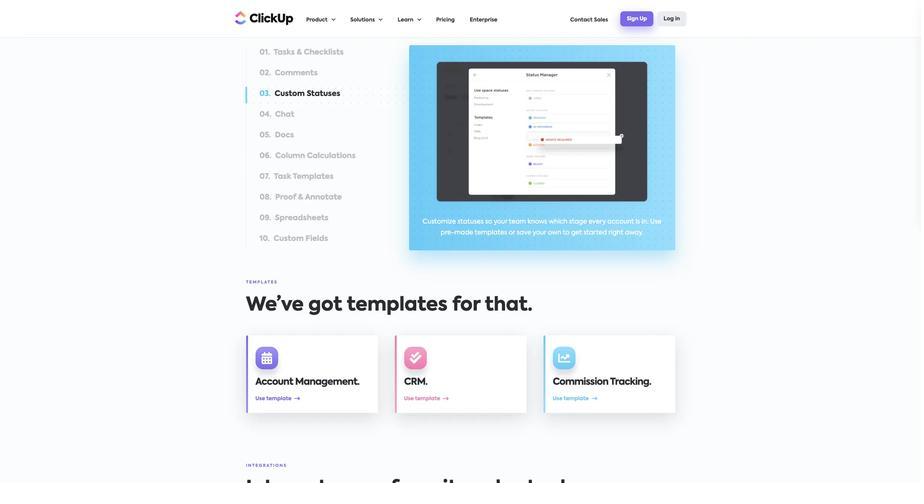 Task type: describe. For each thing, give the bounding box(es) containing it.
sign
[[627, 16, 639, 21]]

spreadsheets
[[275, 215, 329, 222]]

knows
[[528, 219, 548, 225]]

checklists
[[304, 49, 344, 56]]

integrations
[[246, 464, 287, 468]]

09.
[[260, 215, 271, 222]]

statuses
[[307, 90, 341, 98]]

use template for crm.
[[404, 396, 440, 401]]

enterprise
[[470, 17, 498, 23]]

04. chat
[[260, 111, 295, 118]]

1 horizontal spatial your
[[533, 230, 547, 236]]

every
[[589, 219, 606, 225]]

contact
[[571, 17, 593, 23]]

to
[[563, 230, 570, 236]]

use template for account management.
[[256, 396, 292, 401]]

log
[[664, 16, 674, 21]]

03.
[[260, 90, 271, 98]]

account
[[256, 378, 293, 387]]

use template link for crm.
[[404, 396, 449, 401]]

enterprise link
[[470, 0, 498, 37]]

template for crm.
[[415, 396, 440, 401]]

10. custom fields
[[260, 235, 328, 243]]

use inside the customize statuses so your team knows which stage every account is in. use pre-made templates or save your own to get started right away.
[[651, 219, 662, 225]]

made
[[455, 230, 473, 236]]

pricing
[[436, 17, 455, 23]]

account
[[608, 219, 634, 225]]

06. column calculations
[[260, 152, 356, 160]]

custom for custom statuses
[[275, 90, 305, 98]]

sign up
[[627, 16, 647, 21]]

team
[[509, 219, 526, 225]]

which
[[549, 219, 568, 225]]

crm.
[[404, 378, 428, 387]]

commission
[[553, 378, 609, 387]]

away.
[[625, 230, 644, 236]]

learn button
[[398, 0, 421, 37]]

product button
[[306, 0, 335, 37]]

log in
[[664, 16, 680, 21]]

docs
[[275, 132, 294, 139]]

10.
[[260, 235, 270, 243]]

up
[[640, 16, 647, 21]]

learn
[[398, 17, 414, 23]]

use template link for account management.
[[256, 396, 301, 401]]

save
[[517, 230, 532, 236]]

list containing product
[[306, 0, 571, 37]]

customize
[[423, 219, 456, 225]]

use template link for commission tracking.
[[553, 396, 598, 401]]

task
[[274, 173, 291, 181]]

07.
[[260, 173, 270, 181]]

custom statuses image
[[432, 56, 653, 207]]

& for checklists
[[297, 49, 302, 56]]

commission tracking.
[[553, 378, 652, 387]]

or
[[509, 230, 515, 236]]

0 horizontal spatial templates
[[347, 296, 448, 315]]

use for account management.
[[256, 396, 265, 401]]

contact sales
[[571, 17, 608, 23]]

fields
[[306, 235, 328, 243]]

get
[[571, 230, 582, 236]]



Task type: vqa. For each thing, say whether or not it's contained in the screenshot.


Task type: locate. For each thing, give the bounding box(es) containing it.
product
[[306, 17, 328, 23]]

solutions
[[351, 17, 375, 23]]

tracking.
[[610, 378, 652, 387]]

in
[[676, 16, 680, 21]]

use down crm.
[[404, 396, 414, 401]]

own
[[548, 230, 562, 236]]

templates
[[475, 230, 507, 236], [347, 296, 448, 315]]

features
[[246, 24, 274, 28]]

comments
[[275, 70, 318, 77]]

04.
[[260, 111, 271, 118]]

use template down account
[[256, 396, 292, 401]]

template down account
[[266, 396, 292, 401]]

template down crm.
[[415, 396, 440, 401]]

started
[[584, 230, 607, 236]]

1 use template link from the left
[[256, 396, 301, 401]]

template for commission tracking.
[[564, 396, 589, 401]]

contact sales link
[[571, 0, 608, 37]]

use template link down account
[[256, 396, 301, 401]]

use for commission tracking.
[[553, 396, 563, 401]]

&
[[297, 49, 302, 56], [298, 194, 304, 201]]

02. comments
[[260, 70, 318, 77]]

0 horizontal spatial template
[[266, 396, 292, 401]]

customize statuses so your team knows which stage every account is in. use pre-made templates or save your own to get started right away.
[[423, 219, 662, 236]]

chat
[[275, 111, 295, 118]]

statuses
[[458, 219, 484, 225]]

2 use template link from the left
[[404, 396, 449, 401]]

0 vertical spatial custom
[[275, 90, 305, 98]]

use template down crm.
[[404, 396, 440, 401]]

pre-
[[441, 230, 455, 236]]

we've
[[246, 296, 304, 315]]

use template link
[[256, 396, 301, 401], [404, 396, 449, 401], [553, 396, 598, 401]]

08. proof & annotate
[[260, 194, 342, 201]]

templates
[[293, 173, 334, 181], [246, 280, 278, 285]]

sales
[[594, 17, 608, 23]]

templates up we've
[[246, 280, 278, 285]]

templates inside the customize statuses so your team knows which stage every account is in. use pre-made templates or save your own to get started right away.
[[475, 230, 507, 236]]

use down account
[[256, 396, 265, 401]]

so
[[486, 219, 493, 225]]

1 vertical spatial &
[[298, 194, 304, 201]]

custom down 09. spreadsheets at the top left of the page
[[274, 235, 304, 243]]

template down the commission
[[564, 396, 589, 401]]

main navigation element
[[306, 0, 687, 37]]

proof
[[275, 194, 296, 201]]

custom down 02. comments
[[275, 90, 305, 98]]

use template
[[256, 396, 292, 401], [404, 396, 440, 401], [553, 396, 589, 401]]

2 horizontal spatial template
[[564, 396, 589, 401]]

0 vertical spatial your
[[494, 219, 508, 225]]

use template down the commission
[[553, 396, 589, 401]]

that.
[[485, 296, 533, 315]]

05.
[[260, 132, 271, 139]]

your down knows on the right of page
[[533, 230, 547, 236]]

your
[[494, 219, 508, 225], [533, 230, 547, 236]]

for
[[452, 296, 481, 315]]

& right tasks
[[297, 49, 302, 56]]

we've got templates for that.
[[246, 296, 533, 315]]

account management.
[[256, 378, 360, 387]]

custom for custom fields
[[274, 235, 304, 243]]

1 horizontal spatial use template
[[404, 396, 440, 401]]

1 horizontal spatial templates
[[293, 173, 334, 181]]

0 horizontal spatial use template
[[256, 396, 292, 401]]

3 use template link from the left
[[553, 396, 598, 401]]

03. custom statuses
[[260, 90, 341, 98]]

09. spreadsheets
[[260, 215, 329, 222]]

use
[[651, 219, 662, 225], [256, 396, 265, 401], [404, 396, 414, 401], [553, 396, 563, 401]]

template
[[266, 396, 292, 401], [415, 396, 440, 401], [564, 396, 589, 401]]

log in link
[[658, 11, 687, 26]]

use right in.
[[651, 219, 662, 225]]

3 template from the left
[[564, 396, 589, 401]]

got
[[309, 296, 342, 315]]

0 horizontal spatial use template link
[[256, 396, 301, 401]]

use down the commission
[[553, 396, 563, 401]]

1 horizontal spatial templates
[[475, 230, 507, 236]]

use for crm.
[[404, 396, 414, 401]]

1 use template from the left
[[256, 396, 292, 401]]

05. docs
[[260, 132, 294, 139]]

annotate
[[305, 194, 342, 201]]

0 vertical spatial &
[[297, 49, 302, 56]]

& right proof
[[298, 194, 304, 201]]

1 horizontal spatial use template link
[[404, 396, 449, 401]]

1 template from the left
[[266, 396, 292, 401]]

column
[[275, 152, 305, 160]]

01.
[[260, 49, 270, 56]]

use template link down the commission
[[553, 396, 598, 401]]

management.
[[295, 378, 360, 387]]

& for annotate
[[298, 194, 304, 201]]

1 horizontal spatial template
[[415, 396, 440, 401]]

06.
[[260, 152, 272, 160]]

custom
[[275, 90, 305, 98], [274, 235, 304, 243]]

templates down 06. column calculations at the top of the page
[[293, 173, 334, 181]]

1 vertical spatial custom
[[274, 235, 304, 243]]

0 horizontal spatial templates
[[246, 280, 278, 285]]

stage
[[569, 219, 587, 225]]

sign up button
[[621, 11, 654, 26]]

use template link down crm.
[[404, 396, 449, 401]]

08.
[[260, 194, 272, 201]]

01. tasks & checklists
[[260, 49, 344, 56]]

1 vertical spatial your
[[533, 230, 547, 236]]

template for account management.
[[266, 396, 292, 401]]

0 vertical spatial templates
[[475, 230, 507, 236]]

solutions button
[[351, 0, 383, 37]]

2 use template from the left
[[404, 396, 440, 401]]

pricing link
[[436, 0, 455, 37]]

is
[[636, 219, 640, 225]]

calculations
[[307, 152, 356, 160]]

07. task templates
[[260, 173, 334, 181]]

0 horizontal spatial your
[[494, 219, 508, 225]]

1 vertical spatial templates
[[347, 296, 448, 315]]

tasks
[[274, 49, 295, 56]]

use template for commission tracking.
[[553, 396, 589, 401]]

0 vertical spatial templates
[[293, 173, 334, 181]]

2 horizontal spatial use template link
[[553, 396, 598, 401]]

02.
[[260, 70, 271, 77]]

your right so
[[494, 219, 508, 225]]

2 horizontal spatial use template
[[553, 396, 589, 401]]

right
[[609, 230, 624, 236]]

1 vertical spatial templates
[[246, 280, 278, 285]]

2 template from the left
[[415, 396, 440, 401]]

list
[[306, 0, 571, 37]]

in.
[[642, 219, 649, 225]]

3 use template from the left
[[553, 396, 589, 401]]



